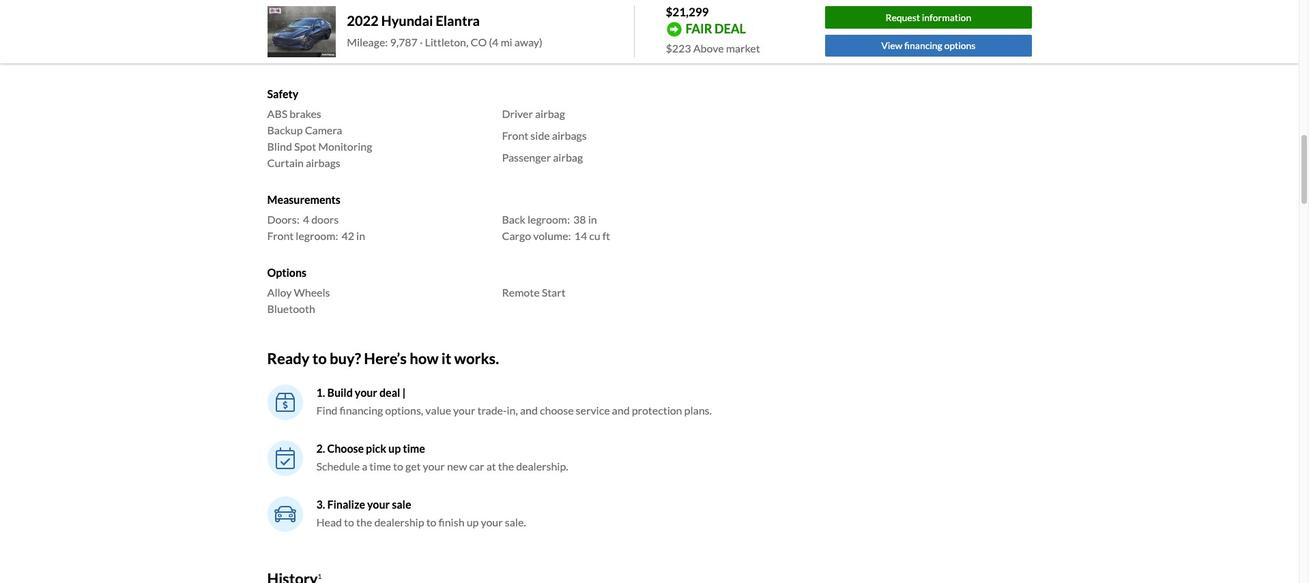 Task type: vqa. For each thing, say whether or not it's contained in the screenshot.
"Above"
yes



Task type: locate. For each thing, give the bounding box(es) containing it.
financing down the 'build'
[[340, 404, 383, 417]]

0 horizontal spatial financing
[[340, 404, 383, 417]]

legroom: up volume:
[[528, 213, 570, 226]]

|
[[402, 386, 406, 399]]

147 up horsepower:
[[541, 34, 560, 47]]

wheels
[[294, 286, 330, 299]]

0 horizontal spatial and
[[520, 404, 538, 417]]

1 vertical spatial in
[[356, 229, 365, 242]]

14
[[574, 229, 587, 242]]

head
[[316, 516, 342, 529]]

engine: 147 hp 2l i4 horsepower: 147 hp
[[502, 34, 601, 63]]

sale
[[392, 498, 411, 511]]

financing inside button
[[904, 40, 942, 51]]

back
[[502, 213, 525, 226]]

0 horizontal spatial airbags
[[306, 156, 340, 169]]

time up get
[[403, 442, 425, 455]]

1 horizontal spatial financing
[[904, 40, 942, 51]]

driver airbag
[[502, 107, 565, 120]]

airbags
[[552, 129, 587, 142], [306, 156, 340, 169]]

airbags inside abs brakes backup camera blind spot monitoring curtain airbags
[[306, 156, 340, 169]]

legroom: inside doors: 4 doors front legroom: 42 in
[[296, 229, 338, 242]]

1 horizontal spatial up
[[467, 516, 479, 529]]

ft
[[603, 229, 610, 242]]

request
[[886, 11, 920, 23]]

1 vertical spatial the
[[356, 516, 372, 529]]

0 vertical spatial hp
[[562, 34, 574, 47]]

hp
[[562, 34, 574, 47], [589, 50, 601, 63]]

pick
[[366, 442, 386, 455]]

plans.
[[684, 404, 712, 417]]

airbag down 'front side airbags'
[[553, 151, 583, 164]]

0 vertical spatial legroom:
[[528, 213, 570, 226]]

1 vertical spatial 147
[[568, 50, 587, 63]]

financing
[[904, 40, 942, 51], [340, 404, 383, 417]]

1 horizontal spatial airbags
[[552, 129, 587, 142]]

0 horizontal spatial the
[[356, 516, 372, 529]]

abs brakes backup camera blind spot monitoring curtain airbags
[[267, 107, 372, 169]]

up right pick
[[388, 442, 401, 455]]

2l
[[576, 34, 588, 47]]

2022 hyundai elantra image
[[267, 6, 336, 57]]

the right at
[[498, 460, 514, 473]]

up right 'finish'
[[467, 516, 479, 529]]

abs
[[267, 107, 288, 120]]

1 horizontal spatial hp
[[589, 50, 601, 63]]

and
[[520, 404, 538, 417], [612, 404, 630, 417]]

alloy
[[267, 286, 292, 299]]

engine:
[[502, 34, 537, 47]]

dealership.
[[516, 460, 568, 473]]

$21,299
[[666, 5, 709, 19]]

0 horizontal spatial hp
[[562, 34, 574, 47]]

1 horizontal spatial in
[[588, 213, 597, 226]]

your right get
[[423, 460, 445, 473]]

147 down 2l
[[568, 50, 587, 63]]

4
[[303, 213, 309, 226]]

0 vertical spatial the
[[498, 460, 514, 473]]

1 horizontal spatial the
[[498, 460, 514, 473]]

in right 42
[[356, 229, 365, 242]]

littleton,
[[425, 36, 468, 49]]

front down driver
[[502, 129, 529, 142]]

camera
[[305, 123, 342, 136]]

to
[[312, 350, 327, 368], [393, 460, 403, 473], [344, 516, 354, 529], [426, 516, 437, 529]]

works.
[[454, 350, 499, 368]]

0 vertical spatial up
[[388, 442, 401, 455]]

1 vertical spatial airbag
[[553, 151, 583, 164]]

0 horizontal spatial 147
[[541, 34, 560, 47]]

2.
[[316, 442, 325, 455]]

3. finalize your sale head to the dealership to finish up your sale.
[[316, 498, 526, 529]]

your
[[355, 386, 377, 399], [453, 404, 475, 417], [423, 460, 445, 473], [367, 498, 390, 511], [481, 516, 503, 529]]

hp left 2l
[[562, 34, 574, 47]]

transmission:
[[267, 34, 332, 47]]

elantra
[[436, 13, 480, 29]]

hp down i4
[[589, 50, 601, 63]]

and right in, at bottom
[[520, 404, 538, 417]]

and right 'service'
[[612, 404, 630, 417]]

1 vertical spatial up
[[467, 516, 479, 529]]

(4
[[489, 36, 499, 49]]

to down finalize at the left of the page
[[344, 516, 354, 529]]

1 vertical spatial hp
[[589, 50, 601, 63]]

front
[[502, 129, 529, 142], [267, 229, 294, 242]]

up
[[388, 442, 401, 455], [467, 516, 479, 529]]

1 vertical spatial front
[[267, 229, 294, 242]]

options,
[[385, 404, 423, 417]]

airbags down spot
[[306, 156, 340, 169]]

to left 'finish'
[[426, 516, 437, 529]]

in,
[[507, 404, 518, 417]]

financing down request information button
[[904, 40, 942, 51]]

·
[[420, 36, 423, 49]]

0 horizontal spatial legroom:
[[296, 229, 338, 242]]

0 horizontal spatial in
[[356, 229, 365, 242]]

curtain
[[267, 156, 304, 169]]

alloy wheels bluetooth
[[267, 286, 330, 315]]

1 vertical spatial airbags
[[306, 156, 340, 169]]

your left sale.
[[481, 516, 503, 529]]

view
[[881, 40, 903, 51]]

0 vertical spatial airbag
[[535, 107, 565, 120]]

1 horizontal spatial and
[[612, 404, 630, 417]]

0 vertical spatial front
[[502, 129, 529, 142]]

1 vertical spatial legroom:
[[296, 229, 338, 242]]

2 and from the left
[[612, 404, 630, 417]]

in right 38
[[588, 213, 597, 226]]

to inside 2. choose pick up time schedule a time to get your new car at the dealership.
[[393, 460, 403, 473]]

147
[[541, 34, 560, 47], [568, 50, 587, 63]]

in
[[588, 213, 597, 226], [356, 229, 365, 242]]

0 horizontal spatial front
[[267, 229, 294, 242]]

0 horizontal spatial up
[[388, 442, 401, 455]]

1.
[[316, 386, 325, 399]]

0 vertical spatial in
[[588, 213, 597, 226]]

trade-
[[477, 404, 507, 417]]

legroom: down doors
[[296, 229, 338, 242]]

1 vertical spatial financing
[[340, 404, 383, 417]]

to left 'buy?'
[[312, 350, 327, 368]]

how
[[410, 350, 439, 368]]

the down finalize at the left of the page
[[356, 516, 372, 529]]

airbags right 'side'
[[552, 129, 587, 142]]

0 vertical spatial financing
[[904, 40, 942, 51]]

1 vertical spatial time
[[369, 460, 391, 473]]

a
[[362, 460, 367, 473]]

fair deal
[[686, 21, 746, 36]]

1 horizontal spatial legroom:
[[528, 213, 570, 226]]

airbag up 'front side airbags'
[[535, 107, 565, 120]]

1 horizontal spatial 147
[[568, 50, 587, 63]]

legroom:
[[528, 213, 570, 226], [296, 229, 338, 242]]

$223 above market
[[666, 41, 760, 54]]

to left get
[[393, 460, 403, 473]]

options
[[267, 266, 307, 279]]

front down doors:
[[267, 229, 294, 242]]

build
[[327, 386, 353, 399]]

your left sale
[[367, 498, 390, 511]]

choose
[[327, 442, 364, 455]]

1
[[318, 572, 322, 580]]

time right a
[[369, 460, 391, 473]]

blind
[[267, 140, 292, 153]]

0 vertical spatial time
[[403, 442, 425, 455]]



Task type: describe. For each thing, give the bounding box(es) containing it.
fair
[[686, 21, 712, 36]]

remote
[[502, 286, 540, 299]]

front inside doors: 4 doors front legroom: 42 in
[[267, 229, 294, 242]]

spot
[[294, 140, 316, 153]]

doors
[[311, 213, 339, 226]]

mileage:
[[347, 36, 388, 49]]

choose
[[540, 404, 574, 417]]

options
[[944, 40, 976, 51]]

information
[[922, 11, 971, 23]]

your inside 2. choose pick up time schedule a time to get your new car at the dealership.
[[423, 460, 445, 473]]

automatic
[[336, 34, 386, 47]]

your right value
[[453, 404, 475, 417]]

protection
[[632, 404, 682, 417]]

airbag for driver airbag
[[535, 107, 565, 120]]

view financing options
[[881, 40, 976, 51]]

get
[[405, 460, 421, 473]]

deal
[[379, 386, 400, 399]]

in inside doors: 4 doors front legroom: 42 in
[[356, 229, 365, 242]]

above
[[693, 41, 724, 54]]

finalize
[[327, 498, 365, 511]]

legroom: inside back legroom: 38 in cargo volume: 14 cu ft
[[528, 213, 570, 226]]

monitoring
[[318, 140, 372, 153]]

deal
[[715, 21, 746, 36]]

1 and from the left
[[520, 404, 538, 417]]

the inside 2. choose pick up time schedule a time to get your new car at the dealership.
[[498, 460, 514, 473]]

dealership
[[374, 516, 424, 529]]

ready
[[267, 350, 310, 368]]

request information
[[886, 11, 971, 23]]

mi
[[501, 36, 512, 49]]

your left deal
[[355, 386, 377, 399]]

cargo
[[502, 229, 531, 242]]

request information button
[[825, 6, 1032, 28]]

front-
[[323, 50, 353, 63]]

market
[[726, 41, 760, 54]]

bluetooth
[[267, 302, 315, 315]]

the inside 3. finalize your sale head to the dealership to finish up your sale.
[[356, 516, 372, 529]]

3.
[[316, 498, 325, 511]]

service
[[576, 404, 610, 417]]

passenger
[[502, 151, 551, 164]]

side
[[531, 129, 550, 142]]

brakes
[[290, 107, 321, 120]]

transmission: automatic drivetrain: front-wheel drive
[[267, 34, 413, 63]]

2. choose pick up time schedule a time to get your new car at the dealership.
[[316, 442, 568, 473]]

1. build your deal | find financing options, value your trade-in, and choose service and protection plans.
[[316, 386, 712, 417]]

driver
[[502, 107, 533, 120]]

2022
[[347, 13, 379, 29]]

schedule
[[316, 460, 360, 473]]

0 vertical spatial airbags
[[552, 129, 587, 142]]

safety
[[267, 87, 299, 100]]

performance
[[267, 14, 331, 27]]

38
[[573, 213, 586, 226]]

measurements
[[267, 193, 340, 206]]

buy?
[[330, 350, 361, 368]]

up inside 2. choose pick up time schedule a time to get your new car at the dealership.
[[388, 442, 401, 455]]

doors: 4 doors front legroom: 42 in
[[267, 213, 365, 242]]

2022 hyundai elantra mileage: 9,787 · littleton, co (4 mi away)
[[347, 13, 543, 49]]

finish
[[439, 516, 465, 529]]

1 horizontal spatial time
[[403, 442, 425, 455]]

0 vertical spatial 147
[[541, 34, 560, 47]]

view financing options button
[[825, 35, 1032, 57]]

drive
[[386, 50, 413, 63]]

cu
[[589, 229, 600, 242]]

$223
[[666, 41, 691, 54]]

car
[[469, 460, 484, 473]]

value
[[425, 404, 451, 417]]

co
[[471, 36, 487, 49]]

wheel
[[353, 50, 384, 63]]

it
[[441, 350, 451, 368]]

at
[[486, 460, 496, 473]]

here's
[[364, 350, 407, 368]]

passenger airbag
[[502, 151, 583, 164]]

away)
[[514, 36, 543, 49]]

volume:
[[533, 229, 571, 242]]

new
[[447, 460, 467, 473]]

hyundai
[[381, 13, 433, 29]]

i4
[[590, 34, 600, 47]]

front side airbags
[[502, 129, 587, 142]]

0 horizontal spatial time
[[369, 460, 391, 473]]

in inside back legroom: 38 in cargo volume: 14 cu ft
[[588, 213, 597, 226]]

up inside 3. finalize your sale head to the dealership to finish up your sale.
[[467, 516, 479, 529]]

financing inside the 1. build your deal | find financing options, value your trade-in, and choose service and protection plans.
[[340, 404, 383, 417]]

backup
[[267, 123, 303, 136]]

1 horizontal spatial front
[[502, 129, 529, 142]]

start
[[542, 286, 566, 299]]

airbag for passenger airbag
[[553, 151, 583, 164]]

back legroom: 38 in cargo volume: 14 cu ft
[[502, 213, 610, 242]]

find
[[316, 404, 338, 417]]

ready to buy? here's how it works.
[[267, 350, 499, 368]]

doors:
[[267, 213, 299, 226]]

horsepower:
[[502, 50, 565, 63]]



